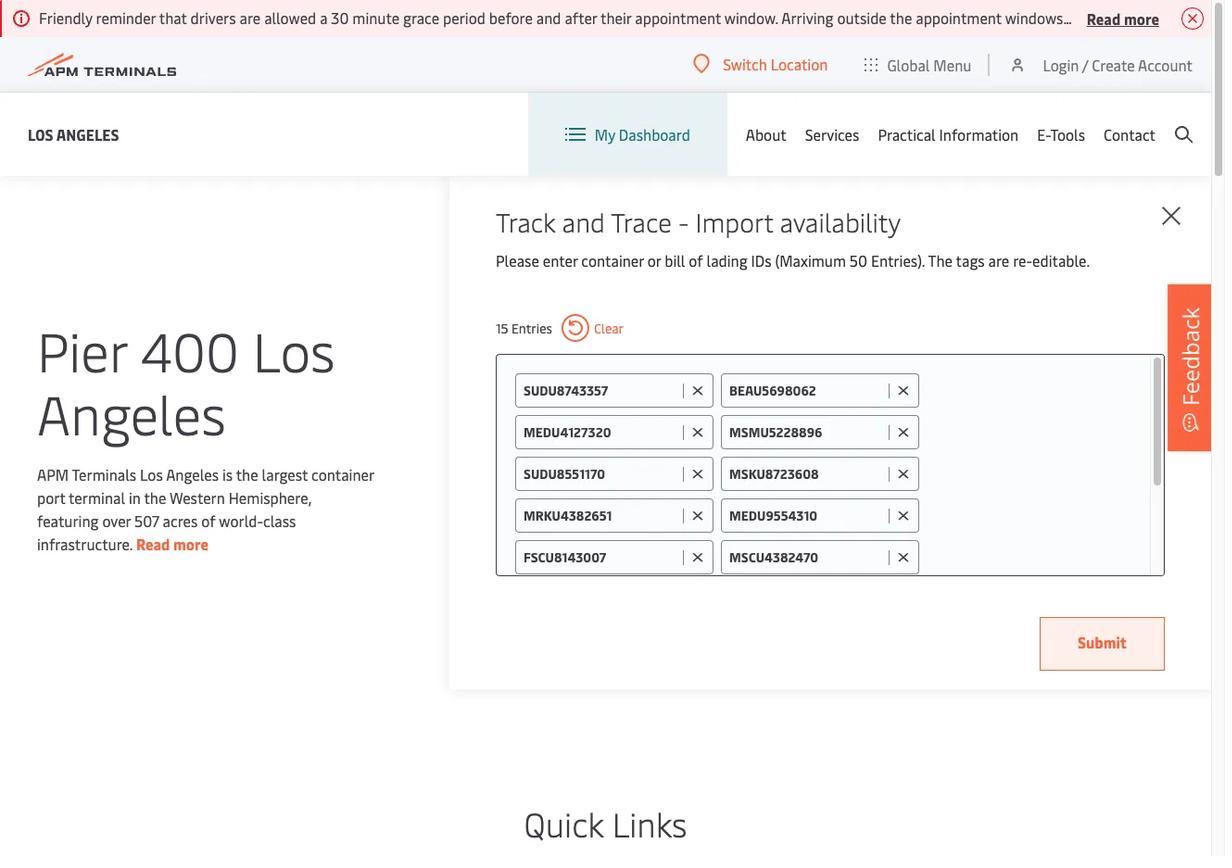 Task type: locate. For each thing, give the bounding box(es) containing it.
my dashboard button
[[565, 93, 690, 176]]

availability
[[780, 204, 901, 239]]

the
[[236, 464, 258, 485], [144, 487, 166, 508]]

close alert image
[[1182, 7, 1204, 30]]

Entered ID text field
[[524, 423, 678, 441], [729, 423, 884, 441], [524, 507, 678, 525], [729, 507, 884, 525], [524, 549, 678, 566], [729, 549, 884, 566]]

1 horizontal spatial los
[[140, 464, 163, 485]]

0 vertical spatial of
[[689, 250, 703, 271]]

read up login / create account link
[[1087, 8, 1121, 28]]

global menu button
[[846, 37, 990, 92]]

angeles
[[56, 124, 119, 144], [37, 376, 226, 449], [166, 464, 219, 485]]

0 vertical spatial the
[[236, 464, 258, 485]]

my
[[595, 124, 615, 145]]

507
[[134, 511, 159, 531]]

read down 507
[[136, 534, 170, 554]]

1 vertical spatial read
[[136, 534, 170, 554]]

2 vertical spatial angeles
[[166, 464, 219, 485]]

1 vertical spatial container
[[311, 464, 374, 485]]

login
[[1043, 54, 1079, 75]]

0 horizontal spatial more
[[173, 534, 209, 554]]

of
[[689, 250, 703, 271], [201, 511, 216, 531]]

1 horizontal spatial read
[[1087, 8, 1121, 28]]

1 horizontal spatial more
[[1124, 8, 1159, 28]]

1 horizontal spatial of
[[689, 250, 703, 271]]

the right is
[[236, 464, 258, 485]]

the right "in"
[[144, 487, 166, 508]]

apm terminals los angeles is the largest container port terminal in the western hemisphere, featuring over 507 acres of world-class infrastructure.
[[37, 464, 374, 554]]

1 vertical spatial more
[[173, 534, 209, 554]]

e-
[[1037, 124, 1050, 145]]

about
[[746, 124, 786, 145]]

angeles for 400
[[37, 376, 226, 449]]

1 horizontal spatial container
[[581, 250, 644, 271]]

read more for read more link
[[136, 534, 209, 554]]

0 horizontal spatial read
[[136, 534, 170, 554]]

trace
[[611, 204, 672, 239]]

more
[[1124, 8, 1159, 28], [173, 534, 209, 554]]

0 horizontal spatial the
[[144, 487, 166, 508]]

1 vertical spatial angeles
[[37, 376, 226, 449]]

los angeles
[[28, 124, 119, 144]]

over
[[102, 511, 131, 531]]

clear button
[[562, 314, 624, 342]]

submit button
[[1040, 617, 1165, 671]]

0 vertical spatial read more
[[1087, 8, 1159, 28]]

read more
[[1087, 8, 1159, 28], [136, 534, 209, 554]]

los angeles link
[[28, 123, 119, 146]]

terminal
[[69, 487, 125, 508]]

0 horizontal spatial read more
[[136, 534, 209, 554]]

2 vertical spatial los
[[140, 464, 163, 485]]

of right bill
[[689, 250, 703, 271]]

0 vertical spatial read
[[1087, 8, 1121, 28]]

1 vertical spatial los
[[253, 313, 335, 386]]

container
[[581, 250, 644, 271], [311, 464, 374, 485]]

read more button
[[1087, 6, 1159, 30]]

acres
[[163, 511, 198, 531]]

feedback
[[1175, 308, 1206, 406]]

1 vertical spatial the
[[144, 487, 166, 508]]

port
[[37, 487, 65, 508]]

of down western
[[201, 511, 216, 531]]

los inside 'pier 400 los angeles'
[[253, 313, 335, 386]]

bill
[[665, 250, 685, 271]]

editable.
[[1032, 250, 1090, 271]]

0 horizontal spatial los
[[28, 124, 53, 144]]

los inside apm terminals los angeles is the largest container port terminal in the western hemisphere, featuring over 507 acres of world-class infrastructure.
[[140, 464, 163, 485]]

login / create account
[[1043, 54, 1193, 75]]

global menu
[[887, 54, 972, 75]]

or
[[648, 250, 661, 271]]

0 vertical spatial more
[[1124, 8, 1159, 28]]

read inside button
[[1087, 8, 1121, 28]]

angeles inside apm terminals los angeles is the largest container port terminal in the western hemisphere, featuring over 507 acres of world-class infrastructure.
[[166, 464, 219, 485]]

read more up login / create account
[[1087, 8, 1159, 28]]

more inside button
[[1124, 8, 1159, 28]]

1 vertical spatial read more
[[136, 534, 209, 554]]

more down acres
[[173, 534, 209, 554]]

0 horizontal spatial of
[[201, 511, 216, 531]]

read more for read more button
[[1087, 8, 1159, 28]]

1 vertical spatial of
[[201, 511, 216, 531]]

switch
[[723, 54, 767, 74]]

los
[[28, 124, 53, 144], [253, 313, 335, 386], [140, 464, 163, 485]]

container right largest
[[311, 464, 374, 485]]

read more down acres
[[136, 534, 209, 554]]

-
[[678, 204, 689, 239]]

Entered ID text field
[[524, 382, 678, 399], [729, 382, 884, 399], [524, 465, 678, 483], [729, 465, 884, 483]]

1 horizontal spatial read more
[[1087, 8, 1159, 28]]

0 horizontal spatial container
[[311, 464, 374, 485]]

angeles inside 'pier 400 los angeles'
[[37, 376, 226, 449]]

read
[[1087, 8, 1121, 28], [136, 534, 170, 554]]

e-tools button
[[1037, 93, 1085, 176]]

pier
[[37, 313, 127, 386]]

container inside apm terminals los angeles is the largest container port terminal in the western hemisphere, featuring over 507 acres of world-class infrastructure.
[[311, 464, 374, 485]]

0 vertical spatial container
[[581, 250, 644, 271]]

15
[[496, 319, 508, 337]]

2 horizontal spatial los
[[253, 313, 335, 386]]

/
[[1082, 54, 1088, 75]]

container left or
[[581, 250, 644, 271]]

contact
[[1104, 124, 1156, 145]]

links
[[612, 801, 687, 846]]

western
[[170, 487, 225, 508]]

(maximum
[[775, 250, 846, 271]]

more left close alert icon
[[1124, 8, 1159, 28]]

please enter container or bill of lading ids (maximum 50 entries). the tags are re-editable.
[[496, 250, 1090, 271]]



Task type: describe. For each thing, give the bounding box(es) containing it.
la secondary image
[[35, 472, 359, 750]]

menu
[[934, 54, 972, 75]]

my dashboard
[[595, 124, 690, 145]]

switch location button
[[693, 54, 828, 74]]

about button
[[746, 93, 786, 176]]

global
[[887, 54, 930, 75]]

1 horizontal spatial the
[[236, 464, 258, 485]]

submit
[[1078, 632, 1127, 652]]

50
[[850, 250, 867, 271]]

practical
[[878, 124, 936, 145]]

angeles for terminals
[[166, 464, 219, 485]]

practical information button
[[878, 93, 1019, 176]]

read for read more link
[[136, 534, 170, 554]]

entries
[[511, 319, 552, 337]]

login / create account link
[[1009, 37, 1193, 92]]

more for read more button
[[1124, 8, 1159, 28]]

tags
[[956, 250, 985, 271]]

pier 400 los angeles
[[37, 313, 335, 449]]

in
[[129, 487, 141, 508]]

clear
[[594, 319, 624, 337]]

los for pier 400 los angeles
[[253, 313, 335, 386]]

the
[[928, 250, 953, 271]]

400
[[141, 313, 239, 386]]

of inside apm terminals los angeles is the largest container port terminal in the western hemisphere, featuring over 507 acres of world-class infrastructure.
[[201, 511, 216, 531]]

lading
[[707, 250, 747, 271]]

information
[[939, 124, 1019, 145]]

import
[[696, 204, 773, 239]]

ids
[[751, 250, 772, 271]]

track
[[496, 204, 556, 239]]

is
[[222, 464, 233, 485]]

dashboard
[[619, 124, 690, 145]]

more for read more link
[[173, 534, 209, 554]]

practical information
[[878, 124, 1019, 145]]

0 vertical spatial los
[[28, 124, 53, 144]]

quick
[[524, 801, 604, 846]]

account
[[1138, 54, 1193, 75]]

switch location
[[723, 54, 828, 74]]

services button
[[805, 93, 859, 176]]

e-tools
[[1037, 124, 1085, 145]]

contact button
[[1104, 93, 1156, 176]]

infrastructure.
[[37, 534, 133, 554]]

featuring
[[37, 511, 99, 531]]

largest
[[262, 464, 308, 485]]

create
[[1092, 54, 1135, 75]]

re-
[[1013, 250, 1032, 271]]

world-
[[219, 511, 263, 531]]

entries).
[[871, 250, 925, 271]]

class
[[263, 511, 296, 531]]

quick links
[[524, 801, 687, 846]]

please
[[496, 250, 539, 271]]

los for apm terminals los angeles is the largest container port terminal in the western hemisphere, featuring over 507 acres of world-class infrastructure.
[[140, 464, 163, 485]]

location
[[771, 54, 828, 74]]

feedback button
[[1168, 284, 1214, 451]]

apm
[[37, 464, 69, 485]]

enter
[[543, 250, 578, 271]]

and
[[562, 204, 605, 239]]

hemisphere,
[[229, 487, 311, 508]]

read for read more button
[[1087, 8, 1121, 28]]

read more link
[[136, 534, 209, 554]]

track and trace - import availability
[[496, 204, 901, 239]]

15 entries
[[496, 319, 552, 337]]

are
[[988, 250, 1009, 271]]

tools
[[1050, 124, 1085, 145]]

0 vertical spatial angeles
[[56, 124, 119, 144]]

terminals
[[72, 464, 136, 485]]

services
[[805, 124, 859, 145]]



Task type: vqa. For each thing, say whether or not it's contained in the screenshot.
container to the right
yes



